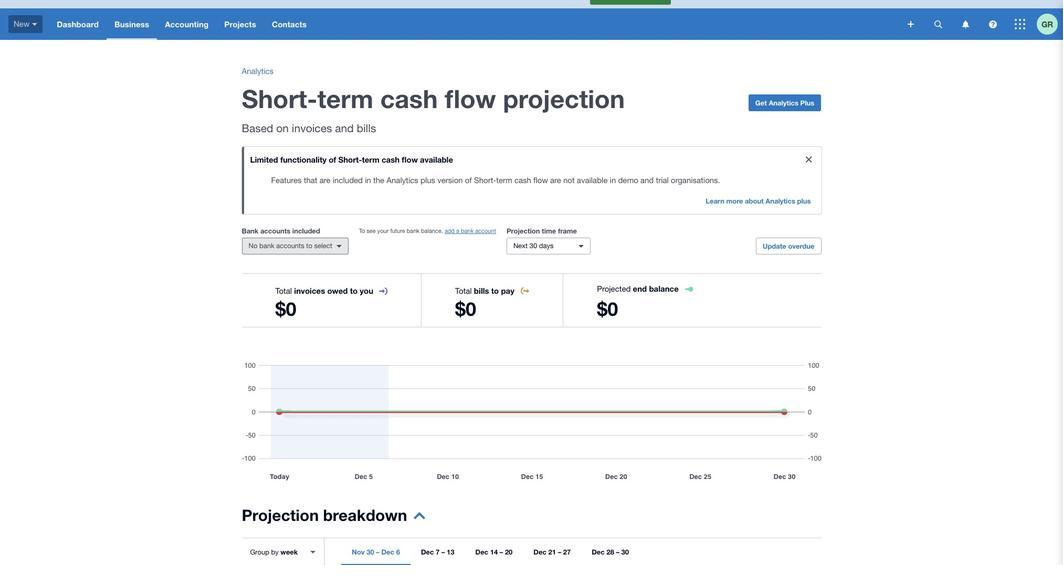 Task type: vqa. For each thing, say whether or not it's contained in the screenshot.
Close image
yes



Task type: describe. For each thing, give the bounding box(es) containing it.
about
[[746, 197, 764, 205]]

balance,
[[421, 228, 443, 234]]

balance
[[650, 284, 679, 294]]

0 vertical spatial invoices
[[292, 122, 332, 134]]

the
[[374, 176, 385, 185]]

end
[[633, 284, 647, 294]]

bank
[[242, 227, 259, 235]]

– for 30
[[617, 548, 620, 557]]

7
[[436, 548, 440, 557]]

pay
[[501, 286, 515, 296]]

more
[[727, 197, 744, 205]]

1 vertical spatial cash
[[382, 155, 400, 164]]

bank accounts included
[[242, 227, 320, 235]]

by
[[271, 549, 279, 557]]

based
[[242, 122, 273, 134]]

2 vertical spatial flow
[[534, 176, 548, 185]]

total for you
[[276, 287, 292, 296]]

select
[[314, 242, 333, 250]]

svg image
[[32, 23, 37, 26]]

projects button
[[217, 8, 264, 40]]

bills inside total bills to pay $0
[[474, 286, 489, 296]]

no bank accounts to select
[[249, 242, 333, 250]]

update overdue button
[[756, 238, 822, 255]]

0 horizontal spatial available
[[420, 155, 453, 164]]

included inside "limited functionality of short-term cash flow available" status
[[333, 176, 363, 185]]

learn more about analytics plus
[[706, 197, 811, 205]]

gr
[[1042, 19, 1054, 29]]

organisations.
[[671, 176, 721, 185]]

contacts
[[272, 19, 307, 29]]

version
[[438, 176, 463, 185]]

nov 30 – dec 6
[[352, 548, 400, 557]]

demo
[[619, 176, 639, 185]]

projection for projection time frame
[[507, 227, 540, 235]]

27
[[564, 548, 571, 557]]

limited
[[250, 155, 278, 164]]

breakdown
[[323, 506, 407, 525]]

analytics right about on the top right
[[766, 197, 796, 205]]

1 horizontal spatial bank
[[407, 228, 420, 234]]

to for total invoices owed to you $0
[[350, 286, 358, 296]]

on
[[276, 122, 289, 134]]

– for dec
[[376, 548, 380, 557]]

next 30 days
[[514, 242, 554, 250]]

add a bank account link
[[445, 228, 496, 234]]

not
[[564, 176, 575, 185]]

0 horizontal spatial included
[[293, 227, 320, 235]]

see
[[367, 228, 376, 234]]

projection
[[503, 84, 625, 113]]

– for 13
[[442, 548, 445, 557]]

to for no bank accounts to select
[[306, 242, 313, 250]]

close image
[[799, 149, 820, 170]]

next
[[514, 242, 528, 250]]

limited functionality of short-term cash flow available status
[[242, 147, 822, 214]]

1 are from the left
[[320, 176, 331, 185]]

1 horizontal spatial available
[[577, 176, 608, 185]]

dec 21 – 27
[[534, 548, 571, 557]]

add
[[445, 228, 455, 234]]

1 horizontal spatial of
[[465, 176, 472, 185]]

dec 7 – 13
[[421, 548, 455, 557]]

get
[[756, 99, 767, 107]]

dec for dec 21 – 27
[[534, 548, 547, 557]]

projection breakdown
[[242, 506, 407, 525]]

short-term cash flow projection
[[242, 84, 625, 113]]

group
[[250, 549, 269, 557]]

20
[[505, 548, 513, 557]]

time
[[542, 227, 557, 235]]

account
[[476, 228, 496, 234]]

business
[[115, 19, 149, 29]]

projection time frame
[[507, 227, 577, 235]]

total invoices owed to you $0
[[276, 286, 374, 320]]

future
[[391, 228, 405, 234]]

13
[[447, 548, 455, 557]]

– for 27
[[558, 548, 562, 557]]

trial
[[656, 176, 669, 185]]

0 vertical spatial flow
[[445, 84, 496, 113]]

gr button
[[1038, 8, 1064, 40]]

to
[[359, 228, 365, 234]]

features
[[271, 176, 302, 185]]

2 vertical spatial cash
[[515, 176, 532, 185]]

features that are included in the analytics plus version of short-term cash flow are not available in demo and trial organisations.
[[271, 176, 721, 185]]

get analytics plus
[[756, 99, 815, 107]]

plus
[[801, 99, 815, 107]]

contacts button
[[264, 8, 315, 40]]

update overdue
[[763, 242, 815, 251]]

0 vertical spatial accounts
[[261, 227, 291, 235]]

$0 inside total bills to pay $0
[[455, 298, 477, 320]]

analytics right the the
[[387, 176, 419, 185]]

1 vertical spatial plus
[[798, 197, 811, 205]]

to see your future bank balance, add a bank account
[[359, 228, 496, 234]]

2 in from the left
[[610, 176, 616, 185]]

analytics inside button
[[769, 99, 799, 107]]

your
[[378, 228, 389, 234]]

1 vertical spatial flow
[[402, 155, 418, 164]]

6
[[396, 548, 400, 557]]

no bank accounts to select button
[[242, 238, 349, 255]]

frame
[[558, 227, 577, 235]]



Task type: locate. For each thing, give the bounding box(es) containing it.
dec for dec 7 – 13
[[421, 548, 434, 557]]

28
[[607, 548, 615, 557]]

– right 7
[[442, 548, 445, 557]]

days
[[539, 242, 554, 250]]

short- right 'version'
[[474, 176, 497, 185]]

30 right nov
[[367, 548, 374, 557]]

banner containing gr
[[0, 0, 1064, 40]]

to left pay
[[492, 286, 499, 296]]

1 vertical spatial accounts
[[276, 242, 305, 250]]

30 for days
[[530, 242, 538, 250]]

1 horizontal spatial projection
[[507, 227, 540, 235]]

dec left 7
[[421, 548, 434, 557]]

bills
[[357, 122, 376, 134], [474, 286, 489, 296]]

2 horizontal spatial to
[[492, 286, 499, 296]]

of
[[329, 155, 336, 164], [465, 176, 472, 185]]

0 horizontal spatial bank
[[260, 242, 275, 250]]

1 horizontal spatial included
[[333, 176, 363, 185]]

1 $0 from the left
[[276, 298, 297, 320]]

flow
[[445, 84, 496, 113], [402, 155, 418, 164], [534, 176, 548, 185]]

bank inside popup button
[[260, 242, 275, 250]]

1 vertical spatial short-
[[339, 155, 362, 164]]

to inside popup button
[[306, 242, 313, 250]]

projection up next
[[507, 227, 540, 235]]

1 vertical spatial invoices
[[294, 286, 325, 296]]

dec for dec 14 – 20
[[476, 548, 489, 557]]

–
[[376, 548, 380, 557], [442, 548, 445, 557], [500, 548, 503, 557], [558, 548, 562, 557], [617, 548, 620, 557]]

in left the the
[[365, 176, 371, 185]]

0 horizontal spatial total
[[276, 287, 292, 296]]

bank
[[407, 228, 420, 234], [461, 228, 474, 234], [260, 242, 275, 250]]

short- right the functionality
[[339, 155, 362, 164]]

accounts inside popup button
[[276, 242, 305, 250]]

1 horizontal spatial 30
[[530, 242, 538, 250]]

plus
[[421, 176, 436, 185], [798, 197, 811, 205]]

projects
[[225, 19, 256, 29]]

analytics link
[[242, 67, 274, 76]]

1 horizontal spatial short-
[[339, 155, 362, 164]]

1 – from the left
[[376, 548, 380, 557]]

limited functionality of short-term cash flow available
[[250, 155, 453, 164]]

2 total from the left
[[455, 287, 472, 296]]

2 vertical spatial term
[[497, 176, 513, 185]]

0 vertical spatial included
[[333, 176, 363, 185]]

2 dec from the left
[[421, 548, 434, 557]]

dec left 6 at the left of page
[[382, 548, 395, 557]]

dec left 28
[[592, 548, 605, 557]]

30 right next
[[530, 242, 538, 250]]

included down limited functionality of short-term cash flow available
[[333, 176, 363, 185]]

bills up limited functionality of short-term cash flow available
[[357, 122, 376, 134]]

projected end balance
[[597, 284, 679, 294]]

included
[[333, 176, 363, 185], [293, 227, 320, 235]]

short-
[[242, 84, 318, 113], [339, 155, 362, 164], [474, 176, 497, 185]]

invoices right on
[[292, 122, 332, 134]]

bills left pay
[[474, 286, 489, 296]]

– right 28
[[617, 548, 620, 557]]

3 – from the left
[[500, 548, 503, 557]]

4 – from the left
[[558, 548, 562, 557]]

0 horizontal spatial plus
[[421, 176, 436, 185]]

30 for –
[[367, 548, 374, 557]]

total left pay
[[455, 287, 472, 296]]

0 vertical spatial short-
[[242, 84, 318, 113]]

1 horizontal spatial total
[[455, 287, 472, 296]]

1 total from the left
[[276, 287, 292, 296]]

4 dec from the left
[[534, 548, 547, 557]]

5 dec from the left
[[592, 548, 605, 557]]

– right 21
[[558, 548, 562, 557]]

2 horizontal spatial bank
[[461, 228, 474, 234]]

dec
[[382, 548, 395, 557], [421, 548, 434, 557], [476, 548, 489, 557], [534, 548, 547, 557], [592, 548, 605, 557]]

0 horizontal spatial $0
[[276, 298, 297, 320]]

new
[[14, 19, 30, 28]]

group by week
[[250, 548, 298, 557]]

3 dec from the left
[[476, 548, 489, 557]]

learn
[[706, 197, 725, 205]]

1 horizontal spatial are
[[551, 176, 562, 185]]

invoices left owed
[[294, 286, 325, 296]]

plus down the "close" image
[[798, 197, 811, 205]]

1 horizontal spatial plus
[[798, 197, 811, 205]]

bank right no
[[260, 242, 275, 250]]

total inside total invoices owed to you $0
[[276, 287, 292, 296]]

analytics down projects dropdown button
[[242, 67, 274, 76]]

0 horizontal spatial of
[[329, 155, 336, 164]]

in
[[365, 176, 371, 185], [610, 176, 616, 185]]

0 vertical spatial projection
[[507, 227, 540, 235]]

dashboard link
[[49, 8, 107, 40]]

1 vertical spatial included
[[293, 227, 320, 235]]

2 $0 from the left
[[455, 298, 477, 320]]

0 horizontal spatial to
[[306, 242, 313, 250]]

30 right 28
[[622, 548, 629, 557]]

0 vertical spatial bills
[[357, 122, 376, 134]]

21
[[549, 548, 556, 557]]

a
[[457, 228, 460, 234]]

in left demo
[[610, 176, 616, 185]]

short- up on
[[242, 84, 318, 113]]

available up 'version'
[[420, 155, 453, 164]]

0 vertical spatial cash
[[381, 84, 438, 113]]

plus left 'version'
[[421, 176, 436, 185]]

nov
[[352, 548, 365, 557]]

update
[[763, 242, 787, 251]]

to left you
[[350, 286, 358, 296]]

next 30 days button
[[507, 238, 591, 255]]

to inside total invoices owed to you $0
[[350, 286, 358, 296]]

to left the 'select'
[[306, 242, 313, 250]]

accounts up no bank accounts to select
[[261, 227, 291, 235]]

projection up group by week
[[242, 506, 319, 525]]

week
[[281, 548, 298, 557]]

0 horizontal spatial in
[[365, 176, 371, 185]]

1 vertical spatial term
[[362, 155, 380, 164]]

dec left 14
[[476, 548, 489, 557]]

1 in from the left
[[365, 176, 371, 185]]

to
[[306, 242, 313, 250], [350, 286, 358, 296], [492, 286, 499, 296]]

included up no bank accounts to select popup button
[[293, 227, 320, 235]]

projected
[[597, 285, 631, 294]]

term
[[318, 84, 374, 113], [362, 155, 380, 164], [497, 176, 513, 185]]

30
[[530, 242, 538, 250], [367, 548, 374, 557], [622, 548, 629, 557]]

1 vertical spatial and
[[641, 176, 654, 185]]

dashboard
[[57, 19, 99, 29]]

bank right future
[[407, 228, 420, 234]]

accounting
[[165, 19, 209, 29]]

0 vertical spatial of
[[329, 155, 336, 164]]

owed
[[328, 286, 348, 296]]

$0 inside total invoices owed to you $0
[[276, 298, 297, 320]]

svg image
[[1016, 19, 1026, 29], [935, 20, 943, 28], [963, 20, 970, 28], [990, 20, 997, 28], [908, 21, 915, 27]]

total bills to pay $0
[[455, 286, 515, 320]]

5 – from the left
[[617, 548, 620, 557]]

invoices inside total invoices owed to you $0
[[294, 286, 325, 296]]

– right nov
[[376, 548, 380, 557]]

total for $0
[[455, 287, 472, 296]]

0 vertical spatial and
[[335, 122, 354, 134]]

3 $0 from the left
[[597, 298, 618, 320]]

business button
[[107, 8, 157, 40]]

overdue
[[789, 242, 815, 251]]

projection breakdown button
[[242, 506, 425, 532]]

total
[[276, 287, 292, 296], [455, 287, 472, 296]]

0 horizontal spatial 30
[[367, 548, 374, 557]]

2 vertical spatial short-
[[474, 176, 497, 185]]

2 – from the left
[[442, 548, 445, 557]]

get analytics plus button
[[749, 95, 822, 111]]

1 vertical spatial available
[[577, 176, 608, 185]]

dec 28 – 30
[[592, 548, 629, 557]]

projection inside 'button'
[[242, 506, 319, 525]]

are right that
[[320, 176, 331, 185]]

dec for dec 28 – 30
[[592, 548, 605, 557]]

dec left 21
[[534, 548, 547, 557]]

0 horizontal spatial and
[[335, 122, 354, 134]]

– right 14
[[500, 548, 503, 557]]

0 horizontal spatial flow
[[402, 155, 418, 164]]

available right not
[[577, 176, 608, 185]]

available
[[420, 155, 453, 164], [577, 176, 608, 185]]

total inside total bills to pay $0
[[455, 287, 472, 296]]

0 horizontal spatial projection
[[242, 506, 319, 525]]

14
[[491, 548, 498, 557]]

1 vertical spatial of
[[465, 176, 472, 185]]

1 vertical spatial bills
[[474, 286, 489, 296]]

1 horizontal spatial in
[[610, 176, 616, 185]]

2 horizontal spatial 30
[[622, 548, 629, 557]]

analytics right get
[[769, 99, 799, 107]]

1 horizontal spatial flow
[[445, 84, 496, 113]]

0 vertical spatial term
[[318, 84, 374, 113]]

2 horizontal spatial short-
[[474, 176, 497, 185]]

projection
[[507, 227, 540, 235], [242, 506, 319, 525]]

cash
[[381, 84, 438, 113], [382, 155, 400, 164], [515, 176, 532, 185]]

that
[[304, 176, 318, 185]]

0 horizontal spatial are
[[320, 176, 331, 185]]

and up limited functionality of short-term cash flow available
[[335, 122, 354, 134]]

of right the functionality
[[329, 155, 336, 164]]

30 inside popup button
[[530, 242, 538, 250]]

accounting button
[[157, 8, 217, 40]]

of right 'version'
[[465, 176, 472, 185]]

2 horizontal spatial flow
[[534, 176, 548, 185]]

based on invoices and bills
[[242, 122, 376, 134]]

0 horizontal spatial short-
[[242, 84, 318, 113]]

total down no bank accounts to select
[[276, 287, 292, 296]]

no
[[249, 242, 258, 250]]

new button
[[0, 8, 49, 40]]

banner
[[0, 0, 1064, 40]]

– for 20
[[500, 548, 503, 557]]

you
[[360, 286, 374, 296]]

1 vertical spatial projection
[[242, 506, 319, 525]]

1 horizontal spatial $0
[[455, 298, 477, 320]]

projection for projection breakdown
[[242, 506, 319, 525]]

and inside "limited functionality of short-term cash flow available" status
[[641, 176, 654, 185]]

analytics
[[242, 67, 274, 76], [769, 99, 799, 107], [387, 176, 419, 185], [766, 197, 796, 205]]

functionality
[[281, 155, 327, 164]]

2 are from the left
[[551, 176, 562, 185]]

1 horizontal spatial to
[[350, 286, 358, 296]]

1 dec from the left
[[382, 548, 395, 557]]

1 horizontal spatial bills
[[474, 286, 489, 296]]

1 horizontal spatial and
[[641, 176, 654, 185]]

2 horizontal spatial $0
[[597, 298, 618, 320]]

0 vertical spatial available
[[420, 155, 453, 164]]

and left trial
[[641, 176, 654, 185]]

accounts down the bank accounts included
[[276, 242, 305, 250]]

0 vertical spatial plus
[[421, 176, 436, 185]]

are left not
[[551, 176, 562, 185]]

learn more about analytics plus link
[[700, 193, 818, 210]]

accounts
[[261, 227, 291, 235], [276, 242, 305, 250]]

0 horizontal spatial bills
[[357, 122, 376, 134]]

bank right "a"
[[461, 228, 474, 234]]

dec 14 – 20
[[476, 548, 513, 557]]

are
[[320, 176, 331, 185], [551, 176, 562, 185]]

to inside total bills to pay $0
[[492, 286, 499, 296]]



